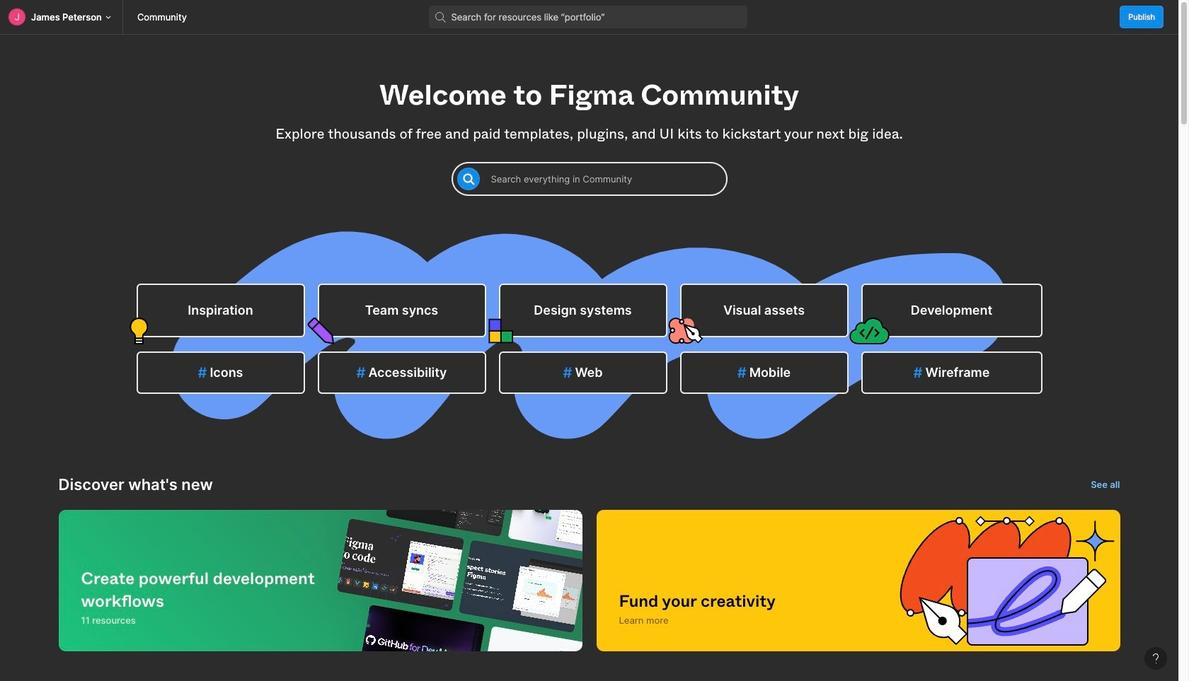Task type: locate. For each thing, give the bounding box(es) containing it.
search large 32 image
[[457, 168, 480, 190]]

search large 32 image
[[429, 6, 451, 28]]

github image
[[357, 605, 485, 682]]

storybook connect image
[[459, 540, 586, 634]]

linear image
[[508, 466, 635, 559]]

Search for resources like "portfolio" text field
[[451, 8, 736, 25]]

help image
[[1153, 654, 1159, 664]]

Search everything in Community text field
[[491, 171, 716, 188]]

anima - figma to code: react, html, vue, css, tailwind image
[[337, 519, 464, 612]]



Task type: vqa. For each thing, say whether or not it's contained in the screenshot.
Anima - Figma to Code: React, HTML, Vue, CSS, Tailwind image at the left bottom of page
yes



